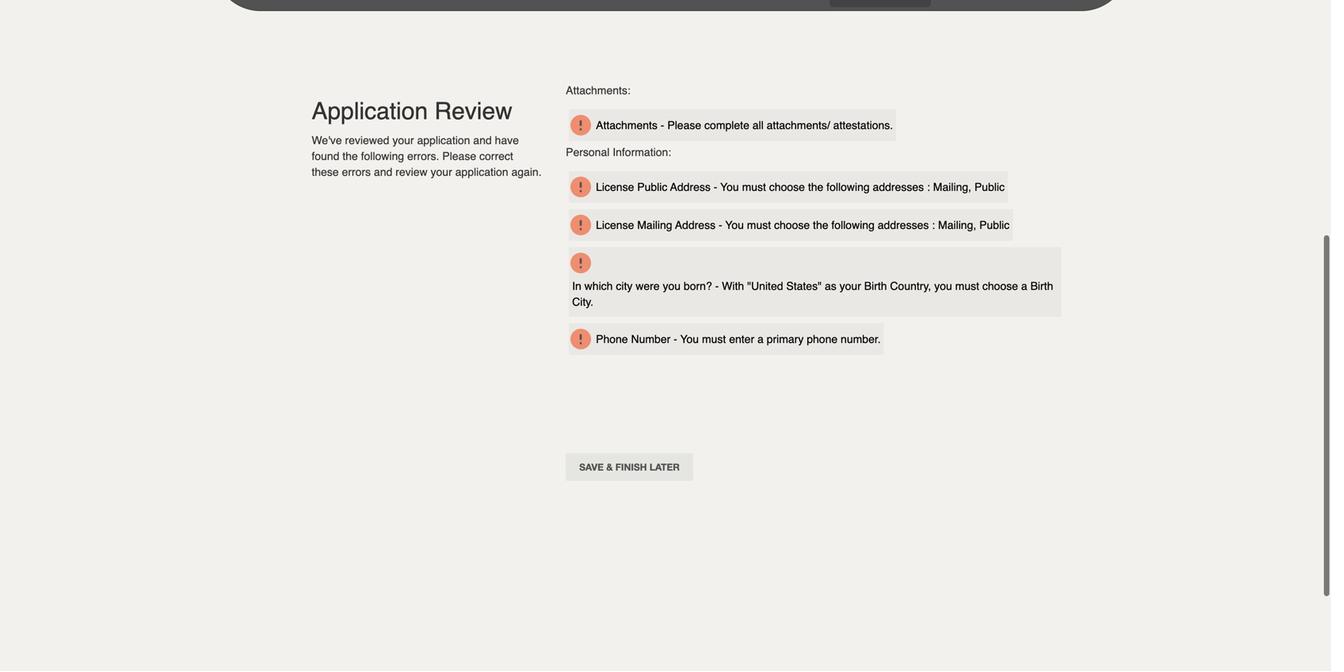 Task type: vqa. For each thing, say whether or not it's contained in the screenshot.
and
yes



Task type: locate. For each thing, give the bounding box(es) containing it.
1 vertical spatial and
[[374, 166, 392, 178]]

- left with
[[715, 280, 719, 292]]

1 you from the left
[[663, 280, 681, 292]]

"united
[[747, 280, 783, 292]]

the
[[343, 150, 358, 162], [808, 181, 824, 193], [813, 219, 828, 231]]

addresses down the attestations.
[[873, 181, 924, 193]]

in which city were you born? - with "united states" as your birth country, you must choose a birth city.
[[572, 280, 1053, 308]]

public
[[637, 181, 668, 193], [975, 181, 1005, 193], [980, 219, 1010, 231]]

None button
[[566, 453, 693, 481]]

review
[[435, 97, 513, 125]]

the up "errors"
[[343, 150, 358, 162]]

mailing
[[637, 219, 672, 231]]

please right errors.
[[442, 150, 476, 162]]

0 vertical spatial license
[[596, 181, 634, 193]]

addresses
[[873, 181, 924, 193], [878, 219, 929, 231]]

application up errors.
[[417, 134, 470, 147]]

2 license from the top
[[596, 219, 634, 231]]

0 vertical spatial a
[[1021, 280, 1028, 292]]

license for license mailing address - you must choose the following addresses : mailing, public
[[596, 219, 634, 231]]

1 vertical spatial :
[[932, 219, 935, 231]]

0 vertical spatial address
[[670, 181, 711, 193]]

you right the number
[[680, 333, 699, 345]]

1 vertical spatial application
[[455, 166, 508, 178]]

following up license mailing address - you must choose the following addresses : mailing, public
[[827, 181, 870, 193]]

1 vertical spatial your
[[431, 166, 452, 178]]

1 license from the top
[[596, 181, 634, 193]]

license down personal information:
[[596, 181, 634, 193]]

a
[[1021, 280, 1028, 292], [758, 333, 764, 345]]

must left enter
[[702, 333, 726, 345]]

- up information:
[[661, 119, 664, 132]]

1 horizontal spatial you
[[934, 280, 952, 292]]

- inside 'in which city were you born? - with "united states" as your birth country, you must choose a birth city.'
[[715, 280, 719, 292]]

1 birth from the left
[[864, 280, 887, 292]]

0 vertical spatial :
[[927, 181, 930, 193]]

attachments - please complete all attachments/ attestations. link
[[596, 119, 893, 132]]

0 vertical spatial following
[[361, 150, 404, 162]]

following inside we've reviewed your application and have found the following errors. please correct these errors and review your application again.
[[361, 150, 404, 162]]

your
[[393, 134, 414, 147], [431, 166, 452, 178], [840, 280, 861, 292]]

application
[[417, 134, 470, 147], [455, 166, 508, 178]]

0 horizontal spatial your
[[393, 134, 414, 147]]

you right were
[[663, 280, 681, 292]]

and right "errors"
[[374, 166, 392, 178]]

license public address - you must choose the following addresses : mailing, public link
[[596, 181, 1005, 193]]

correct
[[479, 150, 513, 162]]

1 horizontal spatial your
[[431, 166, 452, 178]]

must
[[742, 181, 766, 193], [747, 219, 771, 231], [955, 280, 979, 292], [702, 333, 726, 345]]

as
[[825, 280, 837, 292]]

0 vertical spatial the
[[343, 150, 358, 162]]

and up correct at left top
[[473, 134, 492, 147]]

0 horizontal spatial a
[[758, 333, 764, 345]]

address right mailing
[[675, 219, 716, 231]]

0 horizontal spatial you
[[663, 280, 681, 292]]

1 vertical spatial addresses
[[878, 219, 929, 231]]

2 birth from the left
[[1031, 280, 1053, 292]]

1 vertical spatial a
[[758, 333, 764, 345]]

following for license mailing address - you must choose the following addresses : mailing, public
[[832, 219, 875, 231]]

2 horizontal spatial your
[[840, 280, 861, 292]]

please left complete
[[667, 119, 701, 132]]

attachments/
[[767, 119, 830, 132]]

license mailing address - you must choose the following addresses : mailing, public link
[[596, 219, 1010, 231]]

enter
[[729, 333, 754, 345]]

0 horizontal spatial please
[[442, 150, 476, 162]]

1 vertical spatial the
[[808, 181, 824, 193]]

0 vertical spatial mailing,
[[933, 181, 972, 193]]

these
[[312, 166, 339, 178]]

-
[[661, 119, 664, 132], [714, 181, 717, 193], [719, 219, 722, 231], [715, 280, 719, 292], [674, 333, 677, 345]]

1 horizontal spatial :
[[932, 219, 935, 231]]

you
[[663, 280, 681, 292], [934, 280, 952, 292]]

you
[[720, 181, 739, 193], [725, 219, 744, 231], [680, 333, 699, 345]]

primary
[[767, 333, 804, 345]]

with
[[722, 280, 744, 292]]

1 vertical spatial please
[[442, 150, 476, 162]]

license
[[596, 181, 634, 193], [596, 219, 634, 231]]

1 vertical spatial choose
[[774, 219, 810, 231]]

found
[[312, 150, 339, 162]]

application
[[312, 97, 428, 125]]

choose
[[769, 181, 805, 193], [774, 219, 810, 231], [982, 280, 1018, 292]]

again.
[[511, 166, 542, 178]]

attachments - please complete all attachments/ attestations.
[[596, 119, 893, 132]]

your down errors.
[[431, 166, 452, 178]]

the up license mailing address - you must choose the following addresses : mailing, public
[[808, 181, 824, 193]]

must right 'country,'
[[955, 280, 979, 292]]

you for public
[[720, 181, 739, 193]]

0 vertical spatial choose
[[769, 181, 805, 193]]

: for license mailing address - you must choose the following addresses : mailing, public
[[932, 219, 935, 231]]

license left mailing
[[596, 219, 634, 231]]

information:
[[613, 146, 671, 158]]

birth
[[864, 280, 887, 292], [1031, 280, 1053, 292]]

2 vertical spatial choose
[[982, 280, 1018, 292]]

choose for mailing
[[774, 219, 810, 231]]

number
[[631, 333, 671, 345]]

0 vertical spatial addresses
[[873, 181, 924, 193]]

and
[[473, 134, 492, 147], [374, 166, 392, 178]]

following for we've reviewed your application and have found the following errors. please correct these errors and review your application again.
[[361, 150, 404, 162]]

- right the number
[[674, 333, 677, 345]]

following
[[361, 150, 404, 162], [827, 181, 870, 193], [832, 219, 875, 231]]

following up as
[[832, 219, 875, 231]]

address
[[670, 181, 711, 193], [675, 219, 716, 231]]

2 you from the left
[[934, 280, 952, 292]]

1 vertical spatial you
[[725, 219, 744, 231]]

your up errors.
[[393, 134, 414, 147]]

the for mailing
[[813, 219, 828, 231]]

all
[[753, 119, 764, 132]]

please
[[667, 119, 701, 132], [442, 150, 476, 162]]

mailing, for license public address - you must choose the following addresses : mailing, public
[[933, 181, 972, 193]]

you right 'country,'
[[934, 280, 952, 292]]

2 vertical spatial the
[[813, 219, 828, 231]]

your right as
[[840, 280, 861, 292]]

reviewed
[[345, 134, 389, 147]]

city
[[616, 280, 633, 292]]

2 vertical spatial your
[[840, 280, 861, 292]]

address up mailing
[[670, 181, 711, 193]]

license mailing address - you must choose the following addresses : mailing, public
[[596, 219, 1010, 231]]

addresses up 'country,'
[[878, 219, 929, 231]]

0 horizontal spatial :
[[927, 181, 930, 193]]

mailing,
[[933, 181, 972, 193], [938, 219, 976, 231]]

0 vertical spatial and
[[473, 134, 492, 147]]

1 vertical spatial mailing,
[[938, 219, 976, 231]]

number.
[[841, 333, 881, 345]]

addresses for license mailing address - you must choose the following addresses : mailing, public
[[878, 219, 929, 231]]

:
[[927, 181, 930, 193], [932, 219, 935, 231]]

0 horizontal spatial birth
[[864, 280, 887, 292]]

1 vertical spatial address
[[675, 219, 716, 231]]

application down correct at left top
[[455, 166, 508, 178]]

2 vertical spatial following
[[832, 219, 875, 231]]

you down complete
[[720, 181, 739, 193]]

1 vertical spatial license
[[596, 219, 634, 231]]

1 horizontal spatial a
[[1021, 280, 1028, 292]]

the down 'license public address - you must choose the following addresses : mailing, public'
[[813, 219, 828, 231]]

following for license public address - you must choose the following addresses : mailing, public
[[827, 181, 870, 193]]

0 vertical spatial you
[[720, 181, 739, 193]]

choose for public
[[769, 181, 805, 193]]

1 vertical spatial following
[[827, 181, 870, 193]]

1 horizontal spatial birth
[[1031, 280, 1053, 292]]

address for public
[[670, 181, 711, 193]]

you up with
[[725, 219, 744, 231]]

the inside we've reviewed your application and have found the following errors. please correct these errors and review your application again.
[[343, 150, 358, 162]]

following down 'reviewed'
[[361, 150, 404, 162]]

0 vertical spatial your
[[393, 134, 414, 147]]

0 vertical spatial please
[[667, 119, 701, 132]]



Task type: describe. For each thing, give the bounding box(es) containing it.
phone
[[596, 333, 628, 345]]

2 vertical spatial you
[[680, 333, 699, 345]]

the for reviewed
[[343, 150, 358, 162]]

phone number - you must enter a primary phone number. link
[[596, 333, 881, 345]]

attachments
[[596, 119, 658, 132]]

in
[[572, 280, 581, 292]]

city.
[[572, 296, 594, 308]]

attachments:
[[566, 84, 631, 97]]

country,
[[890, 280, 931, 292]]

mailing, for license mailing address - you must choose the following addresses : mailing, public
[[938, 219, 976, 231]]

which
[[585, 280, 613, 292]]

must up license mailing address - you must choose the following addresses : mailing, public
[[742, 181, 766, 193]]

in which city were you born? - with "united states" as your birth country, you must choose a birth city. link
[[572, 280, 1053, 308]]

attestations.
[[833, 119, 893, 132]]

you for mailing
[[725, 219, 744, 231]]

: for license public address - you must choose the following addresses : mailing, public
[[927, 181, 930, 193]]

must inside 'in which city were you born? - with "united states" as your birth country, you must choose a birth city.'
[[955, 280, 979, 292]]

- down complete
[[714, 181, 717, 193]]

license public address - you must choose the following addresses : mailing, public
[[596, 181, 1005, 193]]

have
[[495, 134, 519, 147]]

we've reviewed your application and have found the following errors. please correct these errors and review your application again.
[[312, 134, 542, 178]]

errors
[[342, 166, 371, 178]]

addresses for license public address - you must choose the following addresses : mailing, public
[[873, 181, 924, 193]]

a inside 'in which city were you born? - with "united states" as your birth country, you must choose a birth city.'
[[1021, 280, 1028, 292]]

states"
[[786, 280, 822, 292]]

choose inside 'in which city were you born? - with "united states" as your birth country, you must choose a birth city.'
[[982, 280, 1018, 292]]

the for public
[[808, 181, 824, 193]]

born?
[[684, 280, 712, 292]]

phone
[[807, 333, 838, 345]]

- up with
[[719, 219, 722, 231]]

must down 'license public address - you must choose the following addresses : mailing, public'
[[747, 219, 771, 231]]

were
[[636, 280, 660, 292]]

application review
[[312, 97, 513, 125]]

1 horizontal spatial please
[[667, 119, 701, 132]]

0 vertical spatial application
[[417, 134, 470, 147]]

phone number - you must enter a primary phone number.
[[596, 333, 881, 345]]

0 horizontal spatial and
[[374, 166, 392, 178]]

errors.
[[407, 150, 439, 162]]

personal information:
[[566, 146, 671, 158]]

personal
[[566, 146, 610, 158]]

public for license public address - you must choose the following addresses : mailing, public
[[975, 181, 1005, 193]]

license for license public address - you must choose the following addresses : mailing, public
[[596, 181, 634, 193]]

address for mailing
[[675, 219, 716, 231]]

we've
[[312, 134, 342, 147]]

your inside 'in which city were you born? - with "united states" as your birth country, you must choose a birth city.'
[[840, 280, 861, 292]]

complete
[[704, 119, 749, 132]]

review
[[396, 166, 428, 178]]

please inside we've reviewed your application and have found the following errors. please correct these errors and review your application again.
[[442, 150, 476, 162]]

1 horizontal spatial and
[[473, 134, 492, 147]]

public for license mailing address - you must choose the following addresses : mailing, public
[[980, 219, 1010, 231]]



